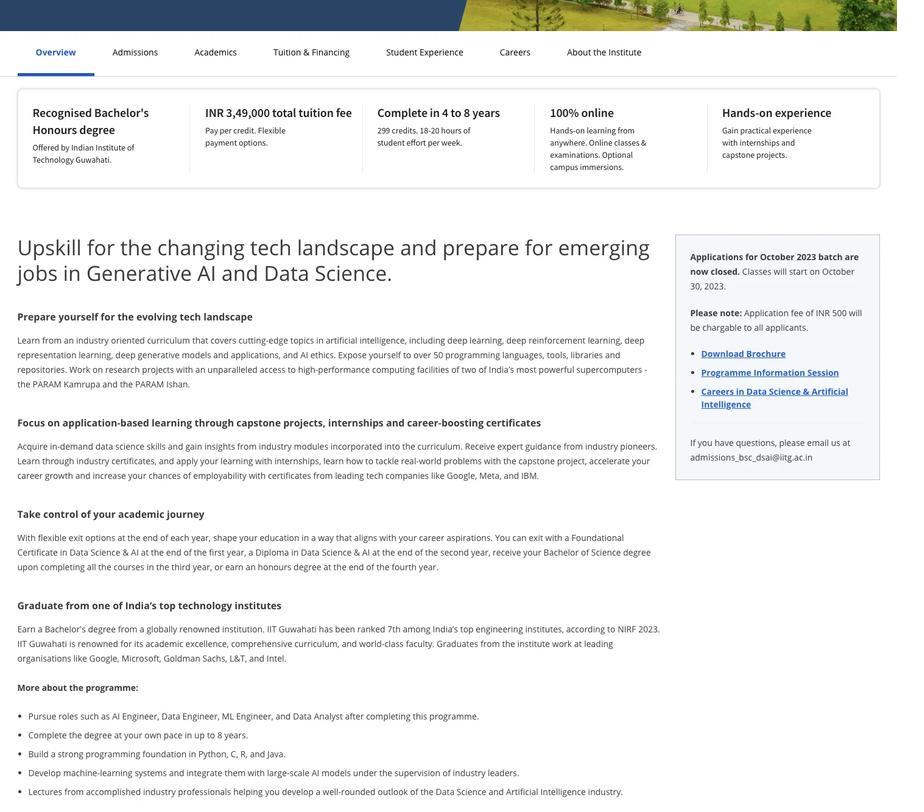 Task type: describe. For each thing, give the bounding box(es) containing it.
will inside the classes will start on october 30, 2023.
[[774, 266, 787, 277]]

please
[[691, 307, 718, 319]]

online
[[581, 105, 614, 120]]

for inside earn a bachelor's degree from a globally renowned institution. iit guwahati has been ranked 7th among india's top engineering institutes, according to nirf 2023. iit guwahati is renowned for its academic excellence, comprehensive curriculum, and world-class faculty. graduates from the institute work at leading organisations like google, microsoft, goldman sachs, l&t, and intel.
[[120, 638, 132, 649]]

end down each on the bottom of the page
[[166, 546, 181, 558]]

of up year.
[[415, 546, 423, 558]]

at right options
[[118, 532, 125, 543]]

from down engineering
[[481, 638, 500, 649]]

with up bachelor
[[546, 532, 563, 543]]

from right insights
[[237, 440, 257, 452]]

on right focus at the bottom of page
[[48, 416, 60, 430]]

foundation
[[143, 748, 187, 760]]

way
[[318, 532, 334, 543]]

with
[[17, 532, 36, 543]]

0 horizontal spatial learning,
[[79, 349, 113, 361]]

0 horizontal spatial yourself
[[58, 310, 98, 324]]

& up courses at left bottom
[[123, 546, 129, 558]]

1 horizontal spatial guwahati
[[279, 623, 317, 635]]

a up the its
[[140, 623, 144, 635]]

problems
[[444, 455, 482, 467]]

yourself inside learn from an industry oriented curriculum that covers cutting-edge topics in artificial intelligence, including deep learning, deep reinforcement learning, deep representation learning, deep generative models and applications, and ai ethics. expose yourself to over 50 programming languages, tools, libraries and repositories. work on research projects with an unparalleled access to high-performance computing facilities of two of india's most powerful supercomputers - the param kamrupa and the param ishan.
[[369, 349, 401, 361]]

models inside list item
[[322, 767, 351, 779]]

science inside list item
[[457, 786, 487, 797]]

careers in data science & artificial intelligence link
[[702, 386, 849, 410]]

reinforcement
[[529, 334, 586, 346]]

with inside the hands-on experience gain practical experience with internships and capstone projects.
[[722, 137, 738, 148]]

learn
[[324, 455, 344, 467]]

brochure
[[747, 348, 786, 359]]

with right aligns
[[380, 532, 397, 543]]

8 inside list item
[[217, 729, 222, 741]]

& inside careers in data science & artificial intelligence
[[803, 386, 810, 397]]

of down aligns
[[366, 561, 374, 573]]

at up courses at left bottom
[[141, 546, 149, 558]]

industry inside learn from an industry oriented curriculum that covers cutting-edge topics in artificial intelligence, including deep learning, deep reinforcement learning, deep representation learning, deep generative models and applications, and ai ethics. expose yourself to over 50 programming languages, tools, libraries and repositories. work on research projects with an unparalleled access to high-performance computing facilities of two of india's most powerful supercomputers - the param kamrupa and the param ishan.
[[76, 334, 109, 346]]

expert
[[497, 440, 523, 452]]

of right the one
[[113, 599, 123, 612]]

internships,
[[275, 455, 321, 467]]

to inside acquire in-demand data science skills and gain insights from industry modules incorporated into the curriculum. receive expert guidance from industry pioneers. learn through industry certificates, and apply your learning with internships, learn how to tackle real-world problems with the capstone project, accelerate your career growth and increase your chances of employability with certificates from leading tech companies like google, meta, and ibm.
[[365, 455, 374, 467]]

about the institute link
[[564, 46, 645, 58]]

classes
[[614, 137, 640, 148]]

career inside acquire in-demand data science skills and gain insights from industry modules incorporated into the curriculum. receive expert guidance from industry pioneers. learn through industry certificates, and apply your learning with internships, learn how to tackle real-world problems with the capstone project, accelerate your career growth and increase your chances of employability with certificates from leading tech companies like google, meta, and ibm.
[[17, 470, 43, 481]]

1 engineer, from the left
[[122, 710, 159, 722]]

3 engineer, from the left
[[236, 710, 273, 722]]

learn inside acquire in-demand data science skills and gain insights from industry modules incorporated into the curriculum. receive expert guidance from industry pioneers. learn through industry certificates, and apply your learning with internships, learn how to tackle real-world problems with the capstone project, accelerate your career growth and increase your chances of employability with certificates from leading tech companies like google, meta, and ibm.
[[17, 455, 40, 467]]

if
[[691, 437, 696, 448]]

google, inside earn a bachelor's degree from a globally renowned institution. iit guwahati has been ranked 7th among india's top engineering institutes, according to nirf 2023. iit guwahati is renowned for its academic excellence, comprehensive curriculum, and world-class faculty. graduates from the institute work at leading organisations like google, microsoft, goldman sachs, l&t, and intel.
[[89, 652, 119, 664]]

work
[[552, 638, 572, 649]]

nirf
[[618, 623, 636, 635]]

complete for the
[[28, 729, 67, 741]]

develop machine-learning systems and integrate them with large-scale ai models under the supervision of industry leaders. list item
[[28, 766, 661, 779]]

october inside applications for october 2023 batch are now closed.
[[760, 251, 795, 263]]

careers in data science & artificial intelligence
[[702, 386, 849, 410]]

certificates inside acquire in-demand data science skills and gain insights from industry modules incorporated into the curriculum. receive expert guidance from industry pioneers. learn through industry certificates, and apply your learning with internships, learn how to tackle real-world problems with the capstone project, accelerate your career growth and increase your chances of employability with certificates from leading tech companies like google, meta, and ibm.
[[268, 470, 311, 481]]

1 vertical spatial an
[[195, 364, 205, 375]]

learning inside acquire in-demand data science skills and gain insights from industry modules incorporated into the curriculum. receive expert guidance from industry pioneers. learn through industry certificates, and apply your learning with internships, learn how to tackle real-world problems with the capstone project, accelerate your career growth and increase your chances of employability with certificates from leading tech companies like google, meta, and ibm.
[[221, 455, 253, 467]]

industry.
[[588, 786, 623, 797]]

list containing pursue roles such as ai engineer, data engineer, ml engineer, and data analyst after completing this programme.
[[22, 710, 661, 806]]

have
[[715, 437, 734, 448]]

year, right each on the bottom of the page
[[192, 532, 211, 543]]

your up options
[[93, 507, 116, 521]]

a left way
[[311, 532, 316, 543]]

for right upskill
[[87, 233, 115, 261]]

industry inside list item
[[143, 786, 176, 797]]

your down can
[[523, 546, 542, 558]]

demand
[[60, 440, 93, 452]]

learning up skills on the left of page
[[152, 416, 192, 430]]

institutes,
[[525, 623, 564, 635]]

programming inside learn from an industry oriented curriculum that covers cutting-edge topics in artificial intelligence, including deep learning, deep reinforcement learning, deep representation learning, deep generative models and applications, and ai ethics. expose yourself to over 50 programming languages, tools, libraries and repositories. work on research projects with an unparalleled access to high-performance computing facilities of two of india's most powerful supercomputers - the param kamrupa and the param ishan.
[[446, 349, 500, 361]]

flexible
[[258, 125, 286, 136]]

deep right including
[[448, 334, 468, 346]]

1 vertical spatial experience
[[773, 125, 812, 136]]

please note:
[[691, 307, 742, 319]]

all inside with flexible exit options at the end of each year, shape your education in a way that aligns with your career aspirations. you can exit with a foundational certificate in data science & ai at the end of the first year, a diploma in data science & ai at the end of the second year, receive your bachelor of science degree upon completing all the courses in the third year, or earn an honours degree at the end of the fourth year.
[[87, 561, 96, 573]]

your right shape
[[239, 532, 258, 543]]

of right the two
[[479, 364, 487, 375]]

in left way
[[302, 532, 309, 543]]

top inside earn a bachelor's degree from a globally renowned institution. iit guwahati has been ranked 7th among india's top engineering institutes, according to nirf 2023. iit guwahati is renowned for its academic excellence, comprehensive curriculum, and world-class faculty. graduates from the institute work at leading organisations like google, microsoft, goldman sachs, l&t, and intel.
[[460, 623, 474, 635]]

from up "project,"
[[564, 440, 583, 452]]

about
[[42, 682, 67, 693]]

ethics.
[[311, 349, 336, 361]]

and inside the 'pursue roles such as ai engineer, data engineer, ml engineer, and data analyst after completing this programme.' list item
[[276, 710, 291, 722]]

career inside with flexible exit options at the end of each year, shape your education in a way that aligns with your career aspirations. you can exit with a foundational certificate in data science & ai at the end of the first year, a diploma in data science & ai at the end of the second year, receive your bachelor of science degree upon completing all the courses in the third year, or earn an honours degree at the end of the fourth year.
[[419, 532, 445, 543]]

completing inside with flexible exit options at the end of each year, shape your education in a way that aligns with your career aspirations. you can exit with a foundational certificate in data science & ai at the end of the first year, a diploma in data science & ai at the end of the second year, receive your bachelor of science degree upon completing all the courses in the third year, or earn an honours degree at the end of the fourth year.
[[40, 561, 85, 573]]

programme information session
[[702, 367, 839, 378]]

after
[[345, 710, 364, 722]]

per inside complete in 4 to 8 years 299 credits. 18-20 hours of student effort per week.
[[428, 137, 440, 148]]

intelligence inside list item
[[541, 786, 586, 797]]

offered
[[33, 142, 59, 153]]

performance
[[318, 364, 370, 375]]

1 vertical spatial capstone
[[237, 416, 281, 430]]

1 vertical spatial tech
[[180, 310, 201, 324]]

first
[[209, 546, 225, 558]]

build
[[28, 748, 49, 760]]

topics
[[290, 334, 314, 346]]

deep down oriented
[[116, 349, 136, 361]]

1 horizontal spatial certificates
[[486, 416, 541, 430]]

degree inside recognised bachelor's honours degree offered by indian institute of technology guwahati.
[[79, 122, 115, 137]]

prepare yourself for the evolving tech landscape
[[17, 310, 253, 324]]

a inside list item
[[51, 748, 56, 760]]

your down insights
[[200, 455, 218, 467]]

year, left or
[[193, 561, 212, 573]]

intelligence inside careers in data science & artificial intelligence
[[702, 398, 751, 410]]

0 horizontal spatial landscape
[[204, 310, 253, 324]]

learn inside learn from an industry oriented curriculum that covers cutting-edge topics in artificial intelligence, including deep learning, deep reinforcement learning, deep representation learning, deep generative models and applications, and ai ethics. expose yourself to over 50 programming languages, tools, libraries and repositories. work on research projects with an unparalleled access to high-performance computing facilities of two of india's most powerful supercomputers - the param kamrupa and the param ishan.
[[17, 334, 40, 346]]

download brochure
[[702, 348, 786, 359]]

landscape inside upskill for the changing tech landscape and prepare for emerging jobs in generative ai and data science.
[[297, 233, 395, 261]]

of up third
[[184, 546, 192, 558]]

in left up
[[185, 729, 192, 741]]

completing inside list item
[[366, 710, 411, 722]]

end left each on the bottom of the page
[[143, 532, 158, 543]]

& inside 100% online hands-on learning from anywhere. online classes & examinations. optional campus immersions.
[[641, 137, 647, 148]]

artificial inside list item
[[506, 786, 538, 797]]

of inside acquire in-demand data science skills and gain insights from industry modules incorporated into the curriculum. receive expert guidance from industry pioneers. learn through industry certificates, and apply your learning with internships, learn how to tackle real-world problems with the capstone project, accelerate your career growth and increase your chances of employability with certificates from leading tech companies like google, meta, and ibm.
[[183, 470, 191, 481]]

from left the one
[[66, 599, 90, 612]]

roles
[[58, 710, 78, 722]]

data
[[95, 440, 113, 452]]

in down up
[[189, 748, 196, 760]]

tuition & financing link
[[270, 46, 353, 58]]

evolving
[[136, 310, 177, 324]]

you
[[495, 532, 510, 543]]

information
[[754, 367, 806, 378]]

projects.
[[757, 149, 788, 160]]

1 horizontal spatial learning,
[[470, 334, 504, 346]]

of inside list item
[[443, 767, 451, 779]]

acquire in-demand data science skills and gain insights from industry modules incorporated into the curriculum. receive expert guidance from industry pioneers. learn through industry certificates, and apply your learning with internships, learn how to tackle real-world problems with the capstone project, accelerate your career growth and increase your chances of employability with certificates from leading tech companies like google, meta, and ibm.
[[17, 440, 658, 481]]

your down the "certificates,"
[[128, 470, 146, 481]]

in down flexible
[[60, 546, 67, 558]]

in inside learn from an industry oriented curriculum that covers cutting-edge topics in artificial intelligence, including deep learning, deep reinforcement learning, deep representation learning, deep generative models and applications, and ai ethics. expose yourself to over 50 programming languages, tools, libraries and repositories. work on research projects with an unparalleled access to high-performance computing facilities of two of india's most powerful supercomputers - the param kamrupa and the param ishan.
[[316, 334, 324, 346]]

per inside inr 3,49,000 total tuition fee pay per credit. flexible payment options.
[[220, 125, 232, 136]]

aspirations.
[[447, 532, 493, 543]]

2 exit from the left
[[529, 532, 543, 543]]

complete in 4 to 8 years 299 credits. 18-20 hours of student effort per week.
[[378, 105, 500, 148]]

pioneers.
[[620, 440, 658, 452]]

aligns
[[354, 532, 377, 543]]

1 vertical spatial guwahati
[[29, 638, 67, 649]]

1 param from the left
[[33, 378, 62, 390]]

of left the two
[[452, 364, 460, 375]]

industry up accelerate in the right bottom of the page
[[585, 440, 618, 452]]

institution.
[[222, 623, 265, 635]]

careers for careers in data science & artificial intelligence
[[702, 386, 734, 397]]

microsoft,
[[122, 652, 161, 664]]

2 param from the left
[[135, 378, 164, 390]]

with inside list item
[[248, 767, 265, 779]]

with up meta,
[[484, 455, 501, 467]]

and inside develop machine-learning systems and integrate them with large-scale ai models under the supervision of industry leaders. list item
[[169, 767, 184, 779]]

world
[[419, 455, 442, 467]]

from down learn
[[314, 470, 333, 481]]

chances
[[149, 470, 181, 481]]

focus
[[17, 416, 45, 430]]

google, inside acquire in-demand data science skills and gain insights from industry modules incorporated into the curriculum. receive expert guidance from industry pioneers. learn through industry certificates, and apply your learning with internships, learn how to tackle real-world problems with the capstone project, accelerate your career growth and increase your chances of employability with certificates from leading tech companies like google, meta, and ibm.
[[447, 470, 477, 481]]

-
[[645, 364, 647, 375]]

session
[[808, 367, 839, 378]]

the inside upskill for the changing tech landscape and prepare for emerging jobs in generative ai and data science.
[[120, 233, 152, 261]]

complete the degree at your own pace in up to 8 years.
[[28, 729, 248, 741]]

more about the programme:
[[17, 682, 138, 693]]

learning inside develop machine-learning systems and integrate them with large-scale ai models under the supervision of industry leaders. list item
[[100, 767, 133, 779]]

gain
[[185, 440, 202, 452]]

foundational
[[572, 532, 624, 543]]

1 horizontal spatial institute
[[609, 46, 642, 58]]

increase
[[93, 470, 126, 481]]

like inside earn a bachelor's degree from a globally renowned institution. iit guwahati has been ranked 7th among india's top engineering institutes, according to nirf 2023. iit guwahati is renowned for its academic excellence, comprehensive curriculum, and world-class faculty. graduates from the institute work at leading organisations like google, microsoft, goldman sachs, l&t, and intel.
[[73, 652, 87, 664]]

0 vertical spatial academic
[[118, 507, 164, 521]]

industry inside list item
[[453, 767, 486, 779]]

2023. inside earn a bachelor's degree from a globally renowned institution. iit guwahati has been ranked 7th among india's top engineering institutes, according to nirf 2023. iit guwahati is renowned for its academic excellence, comprehensive curriculum, and world-class faculty. graduates from the institute work at leading organisations like google, microsoft, goldman sachs, l&t, and intel.
[[639, 623, 660, 635]]

flexible
[[38, 532, 67, 543]]

and inside lectures from accomplished industry professionals helping you develop a well-rounded outlook of the data science and artificial intelligence industry. list item
[[489, 786, 504, 797]]

end up 'fourth'
[[398, 546, 413, 558]]

covers
[[211, 334, 236, 346]]

ibm.
[[521, 470, 539, 481]]

high-
[[298, 364, 318, 375]]

leading inside acquire in-demand data science skills and gain insights from industry modules incorporated into the curriculum. receive expert guidance from industry pioneers. learn through industry certificates, and apply your learning with internships, learn how to tackle real-world problems with the capstone project, accelerate your career growth and increase your chances of employability with certificates from leading tech companies like google, meta, and ibm.
[[335, 470, 364, 481]]

learning inside 100% online hands-on learning from anywhere. online classes & examinations. optional campus immersions.
[[587, 125, 616, 136]]

ishan.
[[166, 378, 190, 390]]

its
[[134, 638, 143, 649]]

year, up earn
[[227, 546, 246, 558]]

lectures from accomplished industry professionals helping you develop a well-rounded outlook of the data science and artificial intelligence industry.
[[28, 786, 623, 797]]

to left high- at the left
[[288, 364, 296, 375]]

ai inside upskill for the changing tech landscape and prepare for emerging jobs in generative ai and data science.
[[197, 259, 216, 287]]

20
[[431, 125, 440, 136]]

access
[[260, 364, 286, 375]]

1 vertical spatial iit
[[17, 638, 27, 649]]

incorporated
[[331, 440, 382, 452]]

for right prepare
[[525, 233, 553, 261]]

year, down aspirations. at bottom
[[471, 546, 491, 558]]

goldman
[[164, 652, 200, 664]]

hands- inside 100% online hands-on learning from anywhere. online classes & examinations. optional campus immersions.
[[550, 125, 576, 136]]

data inside list item
[[436, 786, 455, 797]]

java.
[[267, 748, 286, 760]]

one
[[92, 599, 110, 612]]

campus
[[550, 161, 578, 172]]

anywhere.
[[550, 137, 587, 148]]

strong
[[58, 748, 83, 760]]

globally
[[147, 623, 177, 635]]

through inside acquire in-demand data science skills and gain insights from industry modules incorporated into the curriculum. receive expert guidance from industry pioneers. learn through industry certificates, and apply your learning with internships, learn how to tackle real-world problems with the capstone project, accelerate your career growth and increase your chances of employability with certificates from leading tech companies like google, meta, and ibm.
[[42, 455, 74, 467]]

degree right honours
[[294, 561, 321, 573]]

project,
[[557, 455, 587, 467]]

well-
[[323, 786, 341, 797]]

list containing download brochure
[[695, 347, 865, 411]]

2 horizontal spatial learning,
[[588, 334, 623, 346]]

graduates
[[437, 638, 478, 649]]

a right earn
[[38, 623, 43, 635]]

class
[[385, 638, 404, 649]]

on inside the hands-on experience gain practical experience with internships and capstone projects.
[[759, 105, 773, 120]]

courses
[[114, 561, 144, 573]]

and inside build a strong programming foundation in python, c, r, and java. list item
[[250, 748, 265, 760]]

now
[[691, 266, 709, 277]]

hands-on experience gain practical experience with internships and capstone projects.
[[722, 105, 832, 160]]

expose
[[338, 349, 367, 361]]

institute
[[518, 638, 550, 649]]

tech inside acquire in-demand data science skills and gain insights from industry modules incorporated into the curriculum. receive expert guidance from industry pioneers. learn through industry certificates, and apply your learning with internships, learn how to tackle real-world problems with the capstone project, accelerate your career growth and increase your chances of employability with certificates from leading tech companies like google, meta, and ibm.
[[366, 470, 383, 481]]

earn
[[17, 623, 36, 635]]

you inside list item
[[265, 786, 280, 797]]

accomplished
[[86, 786, 141, 797]]

to left over
[[403, 349, 411, 361]]



Task type: vqa. For each thing, say whether or not it's contained in the screenshot.


Task type: locate. For each thing, give the bounding box(es) containing it.
0 horizontal spatial engineer,
[[122, 710, 159, 722]]

list
[[695, 347, 865, 411], [22, 710, 661, 806]]

october up the classes will start on october 30, 2023. at right top
[[760, 251, 795, 263]]

with right employability
[[249, 470, 266, 481]]

prepare
[[443, 233, 520, 261]]

0 vertical spatial yourself
[[58, 310, 98, 324]]

that inside with flexible exit options at the end of each year, shape your education in a way that aligns with your career aspirations. you can exit with a foundational certificate in data science & ai at the end of the first year, a diploma in data science & ai at the end of the second year, receive your bachelor of science degree upon completing all the courses in the third year, or earn an honours degree at the end of the fourth year.
[[336, 532, 352, 543]]

to inside list item
[[207, 729, 215, 741]]

complete the degree at your own pace in up to 8 years. list item
[[28, 729, 661, 741]]

your inside list item
[[124, 729, 142, 741]]

1 horizontal spatial artificial
[[812, 386, 849, 397]]

1 vertical spatial 2023.
[[639, 623, 660, 635]]

0 vertical spatial fee
[[336, 105, 352, 120]]

1 horizontal spatial engineer,
[[183, 710, 220, 722]]

india's inside learn from an industry oriented curriculum that covers cutting-edge topics in artificial intelligence, including deep learning, deep reinforcement learning, deep representation learning, deep generative models and applications, and ai ethics. expose yourself to over 50 programming languages, tools, libraries and repositories. work on research projects with an unparalleled access to high-performance computing facilities of two of india's most powerful supercomputers - the param kamrupa and the param ishan.
[[489, 364, 514, 375]]

bachelor's inside earn a bachelor's degree from a globally renowned institution. iit guwahati has been ranked 7th among india's top engineering institutes, according to nirf 2023. iit guwahati is renowned for its academic excellence, comprehensive curriculum, and world-class faculty. graduates from the institute work at leading organisations like google, microsoft, goldman sachs, l&t, and intel.
[[45, 623, 86, 635]]

be
[[691, 322, 701, 333]]

india's inside earn a bachelor's degree from a globally renowned institution. iit guwahati has been ranked 7th among india's top engineering institutes, according to nirf 2023. iit guwahati is renowned for its academic excellence, comprehensive curriculum, and world-class faculty. graduates from the institute work at leading organisations like google, microsoft, goldman sachs, l&t, and intel.
[[433, 623, 458, 635]]

of inside complete in 4 to 8 years 299 credits. 18-20 hours of student effort per week.
[[463, 125, 471, 136]]

0 horizontal spatial per
[[220, 125, 232, 136]]

on right work at the top left
[[93, 364, 103, 375]]

from inside list item
[[64, 786, 84, 797]]

2 horizontal spatial an
[[246, 561, 256, 573]]

from up representation
[[42, 334, 62, 346]]

the inside earn a bachelor's degree from a globally renowned institution. iit guwahati has been ranked 7th among india's top engineering institutes, according to nirf 2023. iit guwahati is renowned for its academic excellence, comprehensive curriculum, and world-class faculty. graduates from the institute work at leading organisations like google, microsoft, goldman sachs, l&t, and intel.
[[502, 638, 515, 649]]

1 horizontal spatial like
[[431, 470, 445, 481]]

1 vertical spatial institute
[[96, 142, 125, 153]]

academic left 'journey'
[[118, 507, 164, 521]]

1 vertical spatial list
[[22, 710, 661, 806]]

engineer,
[[122, 710, 159, 722], [183, 710, 220, 722], [236, 710, 273, 722]]

0 vertical spatial will
[[774, 266, 787, 277]]

1 vertical spatial top
[[460, 623, 474, 635]]

programming inside list item
[[86, 748, 140, 760]]

industry
[[76, 334, 109, 346], [259, 440, 292, 452], [585, 440, 618, 452], [76, 455, 109, 467], [453, 767, 486, 779], [143, 786, 176, 797]]

8 inside complete in 4 to 8 years 299 credits. 18-20 hours of student effort per week.
[[464, 105, 470, 120]]

capstone inside the hands-on experience gain practical experience with internships and capstone projects.
[[722, 149, 755, 160]]

1 learn from the top
[[17, 334, 40, 346]]

honours
[[33, 122, 77, 137]]

1 vertical spatial programming
[[86, 748, 140, 760]]

0 horizontal spatial models
[[182, 349, 211, 361]]

on inside the classes will start on october 30, 2023.
[[810, 266, 820, 277]]

ml
[[222, 710, 234, 722]]

intelligence left industry.
[[541, 786, 586, 797]]

take
[[17, 507, 41, 521]]

to inside complete in 4 to 8 years 299 credits. 18-20 hours of student effort per week.
[[451, 105, 462, 120]]

fee right tuition
[[336, 105, 352, 120]]

models inside learn from an industry oriented curriculum that covers cutting-edge topics in artificial intelligence, including deep learning, deep reinforcement learning, deep representation learning, deep generative models and applications, and ai ethics. expose yourself to over 50 programming languages, tools, libraries and repositories. work on research projects with an unparalleled access to high-performance computing facilities of two of india's most powerful supercomputers - the param kamrupa and the param ishan.
[[182, 349, 211, 361]]

complete for in
[[378, 105, 428, 120]]

1 horizontal spatial per
[[428, 137, 440, 148]]

at inside earn a bachelor's degree from a globally renowned institution. iit guwahati has been ranked 7th among india's top engineering institutes, according to nirf 2023. iit guwahati is renowned for its academic excellence, comprehensive curriculum, and world-class faculty. graduates from the institute work at leading organisations like google, microsoft, goldman sachs, l&t, and intel.
[[574, 638, 582, 649]]

0 vertical spatial top
[[159, 599, 176, 612]]

gain
[[722, 125, 739, 136]]

curriculum,
[[295, 638, 340, 649]]

october inside the classes will start on october 30, 2023.
[[823, 266, 855, 277]]

careers for careers
[[500, 46, 531, 58]]

such
[[80, 710, 99, 722]]

curriculum.
[[418, 440, 463, 452]]

1 horizontal spatial list
[[695, 347, 865, 411]]

1 vertical spatial careers
[[702, 386, 734, 397]]

complete inside complete in 4 to 8 years 299 credits. 18-20 hours of student effort per week.
[[378, 105, 428, 120]]

exit
[[69, 532, 83, 543], [529, 532, 543, 543]]

0 horizontal spatial leading
[[335, 470, 364, 481]]

0 vertical spatial renowned
[[179, 623, 220, 635]]

pace
[[164, 729, 183, 741]]

in inside upskill for the changing tech landscape and prepare for emerging jobs in generative ai and data science.
[[63, 259, 81, 287]]

pay
[[205, 125, 218, 136]]

programming
[[446, 349, 500, 361], [86, 748, 140, 760]]

1 vertical spatial will
[[849, 307, 862, 319]]

& down aligns
[[354, 546, 360, 558]]

completing
[[40, 561, 85, 573], [366, 710, 411, 722]]

&
[[303, 46, 310, 58], [641, 137, 647, 148], [803, 386, 810, 397], [123, 546, 129, 558], [354, 546, 360, 558]]

into
[[385, 440, 400, 452]]

academic inside earn a bachelor's degree from a globally renowned institution. iit guwahati has been ranked 7th among india's top engineering institutes, according to nirf 2023. iit guwahati is renowned for its academic excellence, comprehensive curriculum, and world-class faculty. graduates from the institute work at leading organisations like google, microsoft, goldman sachs, l&t, and intel.
[[146, 638, 183, 649]]

param down the repositories. at top left
[[33, 378, 62, 390]]

of right the control
[[81, 507, 91, 521]]

engineer, up up
[[183, 710, 220, 722]]

hands- up gain
[[722, 105, 759, 120]]

integrate
[[187, 767, 222, 779]]

1 vertical spatial inr
[[816, 307, 830, 319]]

1 horizontal spatial google,
[[447, 470, 477, 481]]

1 vertical spatial per
[[428, 137, 440, 148]]

internships down practical
[[740, 137, 780, 148]]

0 horizontal spatial you
[[265, 786, 280, 797]]

0 horizontal spatial completing
[[40, 561, 85, 573]]

0 vertical spatial experience
[[775, 105, 832, 120]]

an right earn
[[246, 561, 256, 573]]

intelligence down programme
[[702, 398, 751, 410]]

2 vertical spatial capstone
[[519, 455, 555, 467]]

2 engineer, from the left
[[183, 710, 220, 722]]

engineer, up complete the degree at your own pace in up to 8 years.
[[122, 710, 159, 722]]

generative
[[138, 349, 180, 361]]

1 vertical spatial completing
[[366, 710, 411, 722]]

0 horizontal spatial guwahati
[[29, 638, 67, 649]]

internships inside the hands-on experience gain practical experience with internships and capstone projects.
[[740, 137, 780, 148]]

a inside list item
[[316, 786, 321, 797]]

0 horizontal spatial career
[[17, 470, 43, 481]]

data inside upskill for the changing tech landscape and prepare for emerging jobs in generative ai and data science.
[[264, 259, 309, 287]]

capstone up ibm.
[[519, 455, 555, 467]]

2 learn from the top
[[17, 455, 40, 467]]

inr left 500
[[816, 307, 830, 319]]

to right 4
[[451, 105, 462, 120]]

at down aligns
[[372, 546, 380, 558]]

academics link
[[191, 46, 241, 58]]

and inside the hands-on experience gain practical experience with internships and capstone projects.
[[782, 137, 795, 148]]

with up helping
[[248, 767, 265, 779]]

industry left leaders.
[[453, 767, 486, 779]]

your up 'fourth'
[[399, 532, 417, 543]]

hands- up anywhere.
[[550, 125, 576, 136]]

deep up -
[[625, 334, 645, 346]]

1 vertical spatial india's
[[125, 599, 157, 612]]

google, down problems
[[447, 470, 477, 481]]

industry down the systems at bottom
[[143, 786, 176, 797]]

from inside 100% online hands-on learning from anywhere. online classes & examinations. optional campus immersions.
[[618, 125, 635, 136]]

1 vertical spatial academic
[[146, 638, 183, 649]]

hands- inside the hands-on experience gain practical experience with internships and capstone projects.
[[722, 105, 759, 120]]

engineering
[[476, 623, 523, 635]]

1 horizontal spatial hands-
[[722, 105, 759, 120]]

insights
[[204, 440, 235, 452]]

iit up comprehensive
[[267, 623, 277, 635]]

to inside earn a bachelor's degree from a globally renowned institution. iit guwahati has been ranked 7th among india's top engineering institutes, according to nirf 2023. iit guwahati is renowned for its academic excellence, comprehensive curriculum, and world-class faculty. graduates from the institute work at leading organisations like google, microsoft, goldman sachs, l&t, and intel.
[[607, 623, 616, 635]]

of inside application fee of inr 500 will be chargable to all applicants.
[[806, 307, 814, 319]]

tech inside upskill for the changing tech landscape and prepare for emerging jobs in generative ai and data science.
[[250, 233, 292, 261]]

certificates up expert
[[486, 416, 541, 430]]

3,49,000
[[226, 105, 270, 120]]

of up applicants. on the right top of the page
[[806, 307, 814, 319]]

according
[[566, 623, 605, 635]]

years
[[473, 105, 500, 120]]

4
[[442, 105, 448, 120]]

1 horizontal spatial 2023.
[[705, 280, 726, 292]]

all down application
[[754, 322, 764, 333]]

0 vertical spatial tech
[[250, 233, 292, 261]]

1 vertical spatial hands-
[[550, 125, 576, 136]]

2 horizontal spatial tech
[[366, 470, 383, 481]]

data inside careers in data science & artificial intelligence
[[747, 386, 767, 397]]

learning
[[587, 125, 616, 136], [152, 416, 192, 430], [221, 455, 253, 467], [100, 767, 133, 779]]

programme
[[702, 367, 752, 378]]

own
[[145, 729, 162, 741]]

of inside recognised bachelor's honours degree offered by indian institute of technology guwahati.
[[127, 142, 134, 153]]

1 horizontal spatial param
[[135, 378, 164, 390]]

careers inside careers in data science & artificial intelligence
[[702, 386, 734, 397]]

fee inside application fee of inr 500 will be chargable to all applicants.
[[791, 307, 804, 319]]

a left well-
[[316, 786, 321, 797]]

1 horizontal spatial will
[[849, 307, 862, 319]]

end down aligns
[[349, 561, 364, 573]]

2023. down closed.
[[705, 280, 726, 292]]

for inside applications for october 2023 batch are now closed.
[[746, 251, 758, 263]]

leading inside earn a bachelor's degree from a globally renowned institution. iit guwahati has been ranked 7th among india's top engineering institutes, according to nirf 2023. iit guwahati is renowned for its academic excellence, comprehensive curriculum, and world-class faculty. graduates from the institute work at leading organisations like google, microsoft, goldman sachs, l&t, and intel.
[[584, 638, 613, 649]]

1 horizontal spatial completing
[[366, 710, 411, 722]]

0 vertical spatial through
[[195, 416, 234, 430]]

diploma
[[256, 546, 289, 558]]

applicants.
[[766, 322, 809, 333]]

certificates
[[486, 416, 541, 430], [268, 470, 311, 481]]

complete up "credits."
[[378, 105, 428, 120]]

sachs,
[[203, 652, 227, 664]]

institute inside recognised bachelor's honours degree offered by indian institute of technology guwahati.
[[96, 142, 125, 153]]

of down foundational
[[581, 546, 589, 558]]

that inside learn from an industry oriented curriculum that covers cutting-edge topics in artificial intelligence, including deep learning, deep reinforcement learning, deep representation learning, deep generative models and applications, and ai ethics. expose yourself to over 50 programming languages, tools, libraries and repositories. work on research projects with an unparalleled access to high-performance computing facilities of two of india's most powerful supercomputers - the param kamrupa and the param ishan.
[[192, 334, 208, 346]]

in down education
[[291, 546, 299, 558]]

end
[[143, 532, 158, 543], [166, 546, 181, 558], [398, 546, 413, 558], [349, 561, 364, 573]]

you inside "if you have questions, please email us at admissions_bsc_dsai@iitg.ac.in"
[[698, 437, 713, 448]]

0 horizontal spatial bachelor's
[[45, 623, 86, 635]]

classes will start on october 30, 2023.
[[691, 266, 855, 292]]

1 vertical spatial landscape
[[204, 310, 253, 324]]

30,
[[691, 280, 702, 292]]

application
[[744, 307, 789, 319]]

& right classes
[[641, 137, 647, 148]]

18-
[[420, 125, 431, 136]]

1 vertical spatial renowned
[[78, 638, 118, 649]]

of right hours
[[463, 125, 471, 136]]

how
[[346, 455, 363, 467]]

more
[[17, 682, 40, 693]]

at right us
[[843, 437, 851, 448]]

boosting
[[442, 416, 484, 430]]

0 horizontal spatial an
[[64, 334, 74, 346]]

applications,
[[231, 349, 281, 361]]

0 horizontal spatial top
[[159, 599, 176, 612]]

them
[[225, 767, 246, 779]]

1 horizontal spatial tech
[[250, 233, 292, 261]]

1 exit from the left
[[69, 532, 83, 543]]

a left diploma
[[249, 546, 253, 558]]

1 vertical spatial models
[[322, 767, 351, 779]]

0 vertical spatial complete
[[378, 105, 428, 120]]

in up ethics.
[[316, 334, 324, 346]]

2023. inside the classes will start on october 30, 2023.
[[705, 280, 726, 292]]

learning up online
[[587, 125, 616, 136]]

1 vertical spatial career
[[419, 532, 445, 543]]

artificial
[[812, 386, 849, 397], [506, 786, 538, 797]]

1 vertical spatial all
[[87, 561, 96, 573]]

develop machine-learning systems and integrate them with large-scale ai models under the supervision of industry leaders.
[[28, 767, 519, 779]]

2 horizontal spatial engineer,
[[236, 710, 273, 722]]

0 vertical spatial october
[[760, 251, 795, 263]]

1 horizontal spatial careers
[[702, 386, 734, 397]]

1 horizontal spatial you
[[698, 437, 713, 448]]

0 horizontal spatial all
[[87, 561, 96, 573]]

0 vertical spatial capstone
[[722, 149, 755, 160]]

email
[[807, 437, 829, 448]]

can
[[513, 532, 527, 543]]

0 vertical spatial artificial
[[812, 386, 849, 397]]

on up practical
[[759, 105, 773, 120]]

1 horizontal spatial an
[[195, 364, 205, 375]]

student experience
[[386, 46, 463, 58]]

learn
[[17, 334, 40, 346], [17, 455, 40, 467]]

guwahati up organisations
[[29, 638, 67, 649]]

institute up guwahati. at left top
[[96, 142, 125, 153]]

0 horizontal spatial google,
[[89, 652, 119, 664]]

capstone inside acquire in-demand data science skills and gain insights from industry modules incorporated into the curriculum. receive expert guidance from industry pioneers. learn through industry certificates, and apply your learning with internships, learn how to tackle real-world problems with the capstone project, accelerate your career growth and increase your chances of employability with certificates from leading tech companies like google, meta, and ibm.
[[519, 455, 555, 467]]

earn a bachelor's degree from a globally renowned institution. iit guwahati has been ranked 7th among india's top engineering institutes, according to nirf 2023. iit guwahati is renowned for its academic excellence, comprehensive curriculum, and world-class faculty. graduates from the institute work at leading organisations like google, microsoft, goldman sachs, l&t, and intel.
[[17, 623, 660, 664]]

an inside with flexible exit options at the end of each year, shape your education in a way that aligns with your career aspirations. you can exit with a foundational certificate in data science & ai at the end of the first year, a diploma in data science & ai at the end of the second year, receive your bachelor of science degree upon completing all the courses in the third year, or earn an honours degree at the end of the fourth year.
[[246, 561, 256, 573]]

1 horizontal spatial october
[[823, 266, 855, 277]]

deep up the languages,
[[507, 334, 527, 346]]

0 vertical spatial career
[[17, 470, 43, 481]]

1 vertical spatial 8
[[217, 729, 222, 741]]

or
[[214, 561, 223, 573]]

institute right "about"
[[609, 46, 642, 58]]

science inside careers in data science & artificial intelligence
[[769, 386, 801, 397]]

ai inside learn from an industry oriented curriculum that covers cutting-edge topics in artificial intelligence, including deep learning, deep reinforcement learning, deep representation learning, deep generative models and applications, and ai ethics. expose yourself to over 50 programming languages, tools, libraries and repositories. work on research projects with an unparalleled access to high-performance computing facilities of two of india's most powerful supercomputers - the param kamrupa and the param ishan.
[[301, 349, 308, 361]]

with inside learn from an industry oriented curriculum that covers cutting-edge topics in artificial intelligence, including deep learning, deep reinforcement learning, deep representation learning, deep generative models and applications, and ai ethics. expose yourself to over 50 programming languages, tools, libraries and repositories. work on research projects with an unparalleled access to high-performance computing facilities of two of india's most powerful supercomputers - the param kamrupa and the param ishan.
[[176, 364, 193, 375]]

to down application
[[744, 322, 752, 333]]

repositories.
[[17, 364, 67, 375]]

institute
[[609, 46, 642, 58], [96, 142, 125, 153]]

2 vertical spatial india's
[[433, 623, 458, 635]]

the inside list item
[[421, 786, 434, 797]]

develop
[[282, 786, 314, 797]]

if you have questions, please email us at admissions_bsc_dsai@iitg.ac.in
[[691, 437, 851, 463]]

classes
[[743, 266, 772, 277]]

in inside careers in data science & artificial intelligence
[[736, 386, 745, 397]]

at inside "if you have questions, please email us at admissions_bsc_dsai@iitg.ac.in"
[[843, 437, 851, 448]]

growth
[[45, 470, 73, 481]]

inr inside inr 3,49,000 total tuition fee pay per credit. flexible payment options.
[[205, 105, 224, 120]]

top up graduates
[[460, 623, 474, 635]]

a
[[311, 532, 316, 543], [565, 532, 570, 543], [249, 546, 253, 558], [38, 623, 43, 635], [140, 623, 144, 635], [51, 748, 56, 760], [316, 786, 321, 797]]

guwahati up the curriculum,
[[279, 623, 317, 635]]

on inside 100% online hands-on learning from anywhere. online classes & examinations. optional campus immersions.
[[576, 125, 585, 136]]

two
[[462, 364, 477, 375]]

experience
[[420, 46, 463, 58]]

earn
[[225, 561, 244, 573]]

questions,
[[736, 437, 777, 448]]

will inside application fee of inr 500 will be chargable to all applicants.
[[849, 307, 862, 319]]

supervision
[[395, 767, 441, 779]]

please
[[779, 437, 805, 448]]

0 vertical spatial learn
[[17, 334, 40, 346]]

0 horizontal spatial hands-
[[550, 125, 576, 136]]

1 vertical spatial learn
[[17, 455, 40, 467]]

on inside learn from an industry oriented curriculum that covers cutting-edge topics in artificial intelligence, including deep learning, deep reinforcement learning, deep representation learning, deep generative models and applications, and ai ethics. expose yourself to over 50 programming languages, tools, libraries and repositories. work on research projects with an unparalleled access to high-performance computing facilities of two of india's most powerful supercomputers - the param kamrupa and the param ishan.
[[93, 364, 103, 375]]

at inside list item
[[114, 729, 122, 741]]

to inside application fee of inr 500 will be chargable to all applicants.
[[744, 322, 752, 333]]

0 vertical spatial iit
[[267, 623, 277, 635]]

will right 500
[[849, 307, 862, 319]]

0 vertical spatial guwahati
[[279, 623, 317, 635]]

india's up globally
[[125, 599, 157, 612]]

fee inside inr 3,49,000 total tuition fee pay per credit. flexible payment options.
[[336, 105, 352, 120]]

renowned right "is"
[[78, 638, 118, 649]]

degree down foundational
[[623, 546, 651, 558]]

india's up graduates
[[433, 623, 458, 635]]

0 horizontal spatial renowned
[[78, 638, 118, 649]]

with left internships,
[[255, 455, 272, 467]]

1 horizontal spatial yourself
[[369, 349, 401, 361]]

careers link
[[496, 46, 534, 58]]

academic
[[118, 507, 164, 521], [146, 638, 183, 649]]

career
[[17, 470, 43, 481], [419, 532, 445, 543]]

in inside complete in 4 to 8 years 299 credits. 18-20 hours of student effort per week.
[[430, 105, 440, 120]]

download brochure link
[[702, 348, 786, 359]]

through up the 'growth'
[[42, 455, 74, 467]]

0 horizontal spatial internships
[[328, 416, 384, 430]]

1 vertical spatial yourself
[[369, 349, 401, 361]]

1 horizontal spatial internships
[[740, 137, 780, 148]]

build a strong programming foundation in python, c, r, and java. list item
[[28, 748, 661, 760]]

complete down pursue
[[28, 729, 67, 741]]

0 vertical spatial landscape
[[297, 233, 395, 261]]

param
[[33, 378, 62, 390], [135, 378, 164, 390]]

a up bachelor
[[565, 532, 570, 543]]

will left the start
[[774, 266, 787, 277]]

bachelor's inside recognised bachelor's honours degree offered by indian institute of technology guwahati.
[[94, 105, 149, 120]]

focus on application-based learning through capstone projects, internships and career-boosting certificates
[[17, 416, 541, 430]]

in down programme
[[736, 386, 745, 397]]

of right supervision
[[443, 767, 451, 779]]

google, up programme:
[[89, 652, 119, 664]]

comprehensive
[[231, 638, 292, 649]]

learning, up libraries
[[588, 334, 623, 346]]

1 horizontal spatial fee
[[791, 307, 804, 319]]

degree down the one
[[88, 623, 116, 635]]

industry down data
[[76, 455, 109, 467]]

in
[[430, 105, 440, 120], [63, 259, 81, 287], [316, 334, 324, 346], [736, 386, 745, 397], [302, 532, 309, 543], [60, 546, 67, 558], [291, 546, 299, 558], [147, 561, 154, 573], [185, 729, 192, 741], [189, 748, 196, 760]]

of inside list item
[[410, 786, 418, 797]]

1 horizontal spatial india's
[[433, 623, 458, 635]]

from down machine- at the bottom of page
[[64, 786, 84, 797]]

0 vertical spatial that
[[192, 334, 208, 346]]

download
[[702, 348, 744, 359]]

at down way
[[324, 561, 331, 573]]

years.
[[225, 729, 248, 741]]

most
[[517, 364, 537, 375]]

all inside application fee of inr 500 will be chargable to all applicants.
[[754, 322, 764, 333]]

8 left years
[[464, 105, 470, 120]]

0 vertical spatial institute
[[609, 46, 642, 58]]

0 horizontal spatial iit
[[17, 638, 27, 649]]

1 horizontal spatial exit
[[529, 532, 543, 543]]

degree inside earn a bachelor's degree from a globally renowned institution. iit guwahati has been ranked 7th among india's top engineering institutes, according to nirf 2023. iit guwahati is renowned for its academic excellence, comprehensive curriculum, and world-class faculty. graduates from the institute work at leading organisations like google, microsoft, goldman sachs, l&t, and intel.
[[88, 623, 116, 635]]

capstone left projects,
[[237, 416, 281, 430]]

0 vertical spatial completing
[[40, 561, 85, 573]]

0 horizontal spatial will
[[774, 266, 787, 277]]

0 vertical spatial models
[[182, 349, 211, 361]]

c,
[[231, 748, 238, 760]]

artificial inside careers in data science & artificial intelligence
[[812, 386, 849, 397]]

1 horizontal spatial career
[[419, 532, 445, 543]]

for up oriented
[[101, 310, 115, 324]]

0 vertical spatial an
[[64, 334, 74, 346]]

0 horizontal spatial careers
[[500, 46, 531, 58]]

application-
[[63, 416, 120, 430]]

employability
[[193, 470, 247, 481]]

from up the its
[[118, 623, 137, 635]]

1 horizontal spatial all
[[754, 322, 764, 333]]

8 left years. at the bottom
[[217, 729, 222, 741]]

an up representation
[[64, 334, 74, 346]]

experience
[[775, 105, 832, 120], [773, 125, 812, 136]]

of left each on the bottom of the page
[[160, 532, 168, 543]]

50
[[434, 349, 443, 361]]

& right the tuition
[[303, 46, 310, 58]]

lectures from accomplished industry professionals helping you develop a well-rounded outlook of the data science and artificial intelligence industry. list item
[[28, 785, 661, 798]]

october down batch
[[823, 266, 855, 277]]

in right courses at left bottom
[[147, 561, 154, 573]]

iit
[[267, 623, 277, 635], [17, 638, 27, 649]]

like inside acquire in-demand data science skills and gain insights from industry modules incorporated into the curriculum. receive expert guidance from industry pioneers. learn through industry certificates, and apply your learning with internships, learn how to tackle real-world problems with the capstone project, accelerate your career growth and increase your chances of employability with certificates from leading tech companies like google, meta, and ibm.
[[431, 470, 445, 481]]

0 vertical spatial intelligence
[[702, 398, 751, 410]]

like down the world
[[431, 470, 445, 481]]

0 horizontal spatial through
[[42, 455, 74, 467]]

programming down complete the degree at your own pace in up to 8 years.
[[86, 748, 140, 760]]

industry down focus on application-based learning through capstone projects, internships and career-boosting certificates
[[259, 440, 292, 452]]

capstone down gain
[[722, 149, 755, 160]]

pursue roles such as ai engineer, data engineer, ml engineer, and data analyst after completing this programme. list item
[[28, 710, 661, 723]]

work
[[69, 364, 90, 375]]

2023. right nirf
[[639, 623, 660, 635]]

in right 'jobs'
[[63, 259, 81, 287]]

1 vertical spatial internships
[[328, 416, 384, 430]]

your down pioneers.
[[632, 455, 650, 467]]

that left covers
[[192, 334, 208, 346]]

industry up work at the top left
[[76, 334, 109, 346]]

world-
[[359, 638, 385, 649]]

acquire
[[17, 440, 48, 452]]

0 vertical spatial india's
[[489, 364, 514, 375]]



